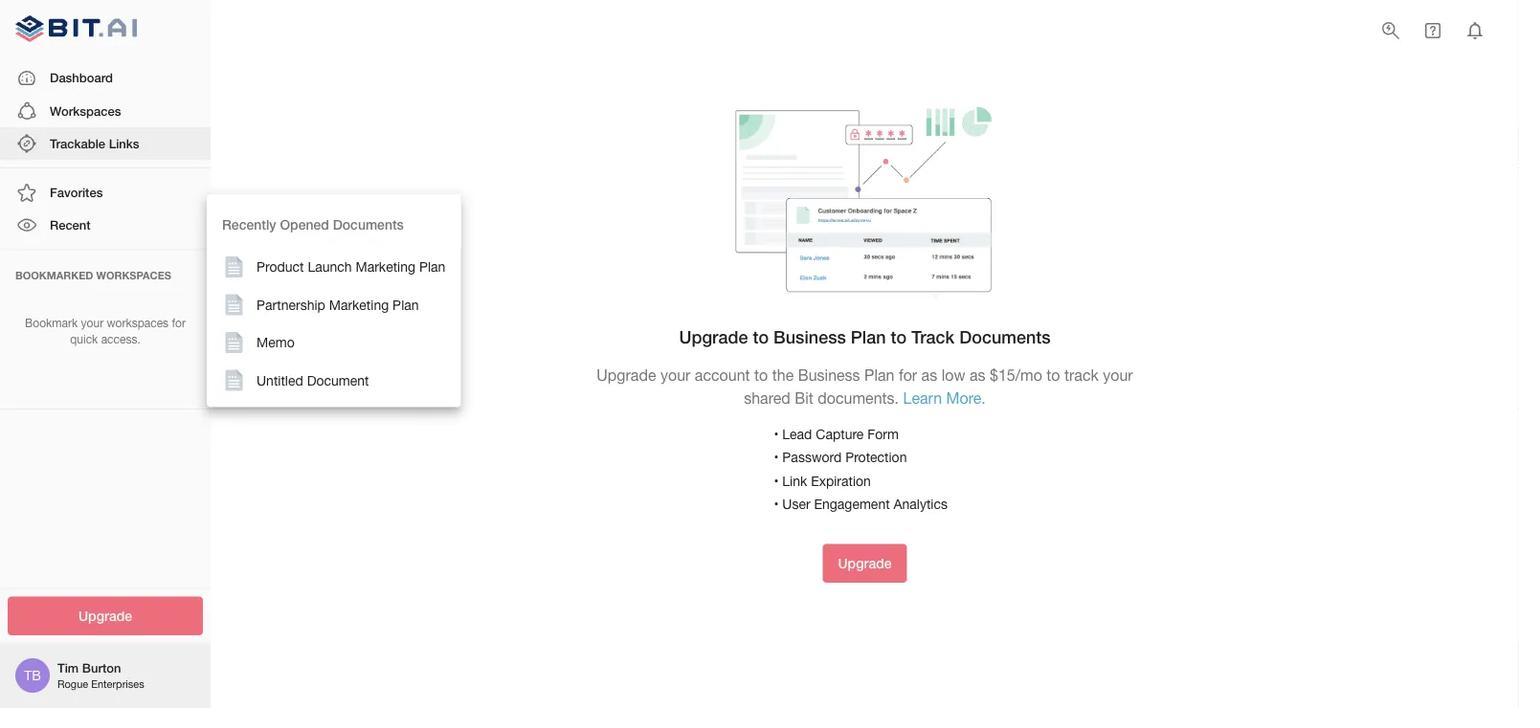 Task type: vqa. For each thing, say whether or not it's contained in the screenshot.
A CHART. element
no



Task type: describe. For each thing, give the bounding box(es) containing it.
3 • from the top
[[774, 473, 779, 489]]

workspaces
[[96, 269, 171, 282]]

plan inside menu item
[[393, 297, 419, 313]]

recent button
[[0, 209, 211, 242]]

low
[[942, 367, 965, 385]]

bookmark
[[25, 316, 78, 330]]

marketing inside menu item
[[329, 297, 389, 313]]

favorites button
[[0, 176, 211, 209]]

to left the at the bottom
[[754, 367, 768, 385]]

partnership marketing plan
[[257, 297, 419, 313]]

password
[[782, 450, 842, 465]]

untitled document menu item
[[207, 362, 461, 400]]

dashboard button
[[0, 62, 211, 95]]

product launch marketing plan link
[[207, 248, 461, 286]]

2 as from the left
[[970, 367, 986, 385]]

1 as from the left
[[922, 367, 937, 385]]

plan inside menu item
[[419, 259, 446, 275]]

memo link
[[207, 324, 461, 362]]

tb
[[24, 668, 41, 684]]

untitled document
[[257, 373, 369, 388]]

0 horizontal spatial documents
[[333, 217, 404, 233]]

account
[[695, 367, 750, 385]]

tim
[[57, 661, 79, 676]]

1 horizontal spatial documents
[[959, 327, 1051, 348]]

for inside upgrade your account to the business plan for as low as $15/mo to track your shared bit documents.
[[899, 367, 917, 385]]

0 vertical spatial business
[[774, 327, 846, 348]]

capture
[[816, 426, 864, 442]]

partnership marketing plan menu item
[[207, 286, 461, 324]]

0 vertical spatial upgrade button
[[823, 544, 907, 583]]

bookmarked
[[15, 269, 93, 282]]

to left track
[[891, 327, 907, 348]]

4 • from the top
[[774, 496, 779, 512]]

product
[[257, 259, 304, 275]]

memo
[[257, 335, 295, 351]]

workspaces
[[107, 316, 169, 330]]

recent
[[50, 218, 91, 233]]

engagement
[[814, 496, 890, 512]]

more.
[[946, 389, 986, 407]]

bookmarked workspaces
[[15, 269, 171, 282]]

workspaces
[[50, 103, 121, 118]]

2 horizontal spatial your
[[1103, 367, 1133, 385]]

quick
[[70, 333, 98, 346]]



Task type: locate. For each thing, give the bounding box(es) containing it.
bit
[[795, 389, 814, 407]]

upgrade
[[679, 327, 748, 348], [597, 367, 656, 385], [838, 556, 892, 572], [78, 608, 132, 624]]

upgrade inside upgrade your account to the business plan for as low as $15/mo to track your shared bit documents.
[[597, 367, 656, 385]]

business up 'bit'
[[798, 367, 860, 385]]

link
[[782, 473, 807, 489]]

learn
[[903, 389, 942, 407]]

for inside bookmark your workspaces for quick access.
[[172, 316, 186, 330]]

1 vertical spatial business
[[798, 367, 860, 385]]

for right workspaces
[[172, 316, 186, 330]]

workspaces button
[[0, 95, 211, 127]]

tim burton rogue enterprises
[[57, 661, 144, 691]]

as
[[922, 367, 937, 385], [970, 367, 986, 385]]

rogue
[[57, 678, 88, 691]]

track
[[912, 327, 955, 348]]

1 vertical spatial for
[[899, 367, 917, 385]]

memo menu item
[[207, 324, 461, 362]]

your
[[81, 316, 104, 330], [661, 367, 691, 385], [1103, 367, 1133, 385]]

1 horizontal spatial upgrade button
[[823, 544, 907, 583]]

for
[[172, 316, 186, 330], [899, 367, 917, 385]]

documents.
[[818, 389, 899, 407]]

plan
[[419, 259, 446, 275], [393, 297, 419, 313], [851, 327, 886, 348], [865, 367, 895, 385]]

product launch marketing plan menu item
[[207, 248, 461, 286]]

upgrade button down engagement
[[823, 544, 907, 583]]

protection
[[845, 450, 907, 465]]

partnership marketing plan link
[[207, 286, 461, 324]]

bookmark your workspaces for quick access.
[[25, 316, 186, 346]]

upgrade to business plan to track documents
[[679, 327, 1051, 348]]

your right the track
[[1103, 367, 1133, 385]]

marketing inside menu item
[[356, 259, 415, 275]]

as up learn
[[922, 367, 937, 385]]

documents up $15/mo
[[959, 327, 1051, 348]]

learn more.
[[903, 389, 986, 407]]

• lead capture form • password protection • link expiration • user engagement analytics
[[774, 426, 948, 512]]

business up the at the bottom
[[774, 327, 846, 348]]

marketing
[[356, 259, 415, 275], [329, 297, 389, 313]]

1 vertical spatial marketing
[[329, 297, 389, 313]]

0 vertical spatial documents
[[333, 217, 404, 233]]

0 horizontal spatial your
[[81, 316, 104, 330]]

opened
[[280, 217, 329, 233]]

the
[[772, 367, 794, 385]]

analytics
[[894, 496, 948, 512]]

business inside upgrade your account to the business plan for as low as $15/mo to track your shared bit documents.
[[798, 367, 860, 385]]

your inside bookmark your workspaces for quick access.
[[81, 316, 104, 330]]

0 vertical spatial marketing
[[356, 259, 415, 275]]

1 horizontal spatial for
[[899, 367, 917, 385]]

1 horizontal spatial as
[[970, 367, 986, 385]]

trackable links button
[[0, 127, 211, 160]]

to
[[753, 327, 769, 348], [891, 327, 907, 348], [754, 367, 768, 385], [1047, 367, 1060, 385]]

launch
[[308, 259, 352, 275]]

product launch marketing plan
[[257, 259, 446, 275]]

documents up product launch marketing plan
[[333, 217, 404, 233]]

burton
[[82, 661, 121, 676]]

lead
[[782, 426, 812, 442]]

1 vertical spatial upgrade button
[[8, 597, 203, 636]]

untitled
[[257, 373, 303, 388]]

0 vertical spatial for
[[172, 316, 186, 330]]

user
[[782, 496, 810, 512]]

your for workspaces
[[81, 316, 104, 330]]

track
[[1065, 367, 1099, 385]]

access.
[[101, 333, 141, 346]]

trackable
[[50, 136, 105, 151]]

your up quick
[[81, 316, 104, 330]]

plan inside upgrade your account to the business plan for as low as $15/mo to track your shared bit documents.
[[865, 367, 895, 385]]

marketing down product launch marketing plan
[[329, 297, 389, 313]]

as right low
[[970, 367, 986, 385]]

1 vertical spatial documents
[[959, 327, 1051, 348]]

form
[[868, 426, 899, 442]]

document
[[307, 373, 369, 388]]

links
[[109, 136, 139, 151]]

trackable links
[[50, 136, 139, 151]]

expiration
[[811, 473, 871, 489]]

your for account
[[661, 367, 691, 385]]

• left lead at the bottom right of page
[[774, 426, 779, 442]]

favorites
[[50, 185, 103, 200]]

to left the track
[[1047, 367, 1060, 385]]

•
[[774, 426, 779, 442], [774, 450, 779, 465], [774, 473, 779, 489], [774, 496, 779, 512]]

recently
[[222, 217, 276, 233]]

0 horizontal spatial for
[[172, 316, 186, 330]]

enterprises
[[91, 678, 144, 691]]

your left account
[[661, 367, 691, 385]]

for up learn
[[899, 367, 917, 385]]

2 • from the top
[[774, 450, 779, 465]]

• left password
[[774, 450, 779, 465]]

marketing right launch on the top left of page
[[356, 259, 415, 275]]

upgrade your account to the business plan for as low as $15/mo to track your shared bit documents.
[[597, 367, 1133, 407]]

0 horizontal spatial upgrade button
[[8, 597, 203, 636]]

$15/mo
[[990, 367, 1042, 385]]

• left user
[[774, 496, 779, 512]]

dashboard
[[50, 70, 113, 85]]

untitled document link
[[207, 362, 461, 400]]

learn more. link
[[903, 389, 986, 407]]

menu containing recently opened documents
[[207, 194, 461, 407]]

business
[[774, 327, 846, 348], [798, 367, 860, 385]]

partnership
[[257, 297, 325, 313]]

1 • from the top
[[774, 426, 779, 442]]

0 horizontal spatial as
[[922, 367, 937, 385]]

upgrade button
[[823, 544, 907, 583], [8, 597, 203, 636]]

recently opened documents
[[222, 217, 404, 233]]

1 horizontal spatial your
[[661, 367, 691, 385]]

to up shared
[[753, 327, 769, 348]]

menu
[[207, 194, 461, 407]]

shared
[[744, 389, 791, 407]]

upgrade button up burton
[[8, 597, 203, 636]]

documents
[[333, 217, 404, 233], [959, 327, 1051, 348]]

• left link in the bottom right of the page
[[774, 473, 779, 489]]



